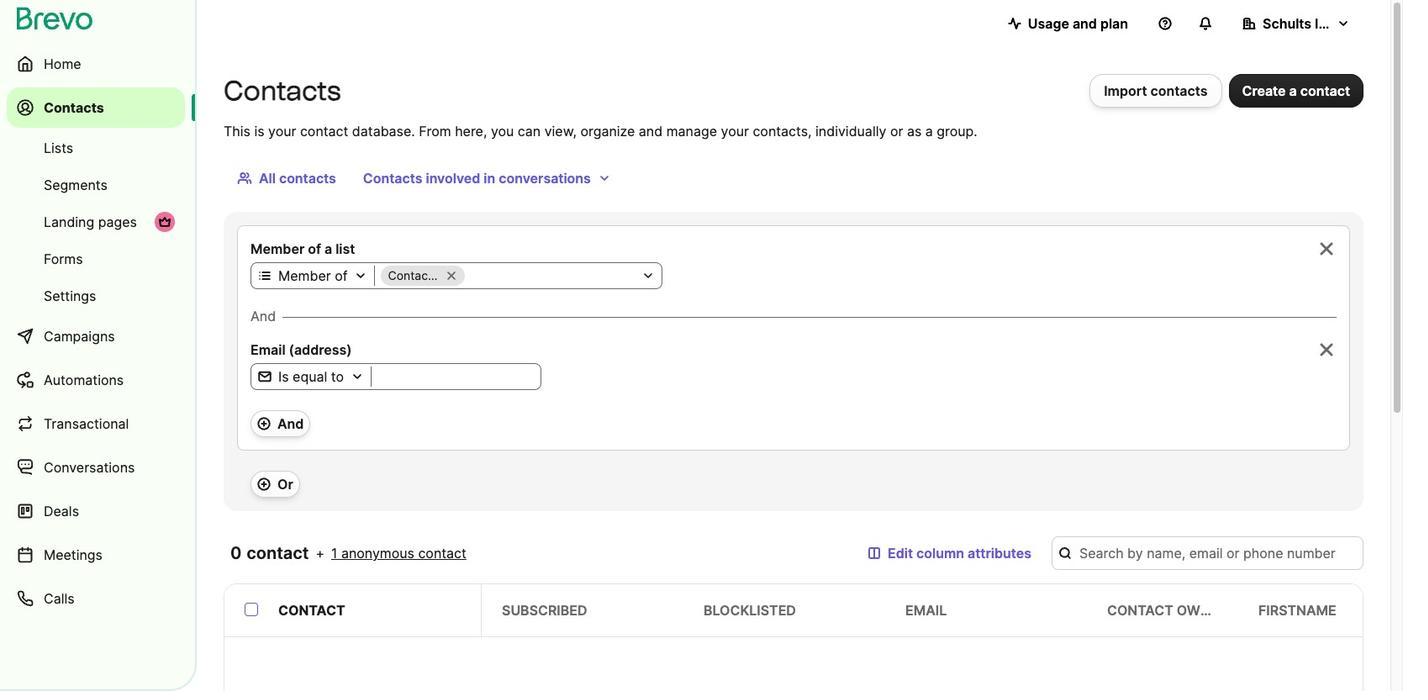 Task type: locate. For each thing, give the bounding box(es) containing it.
contacts right all
[[279, 170, 336, 187]]

database.
[[352, 123, 415, 140]]

and inside button
[[277, 415, 304, 432]]

a inside button
[[1289, 82, 1297, 99]]

contacts down database.
[[363, 170, 422, 187]]

2 horizontal spatial contacts
[[363, 170, 422, 187]]

edit
[[888, 545, 913, 562]]

deals
[[44, 503, 79, 520]]

0 horizontal spatial and
[[639, 123, 663, 140]]

deals link
[[7, 491, 185, 531]]

plan
[[1100, 15, 1128, 32]]

contact down +
[[278, 602, 345, 619]]

a right create
[[1289, 82, 1297, 99]]

or
[[890, 123, 903, 140]]

and inside the usage and plan button
[[1073, 15, 1097, 32]]

your right manage
[[721, 123, 749, 140]]

1 vertical spatial contacts
[[279, 170, 336, 187]]

transactional
[[44, 415, 129, 432]]

of
[[308, 240, 321, 257], [335, 267, 348, 284]]

and
[[1073, 15, 1097, 32], [639, 123, 663, 140]]

0 horizontal spatial of
[[308, 240, 321, 257]]

can
[[518, 123, 541, 140]]

0 vertical spatial member
[[251, 240, 305, 257]]

you
[[491, 123, 514, 140]]

a right as
[[925, 123, 933, 140]]

of up member of
[[308, 240, 321, 257]]

member inside the member of button
[[278, 267, 331, 284]]

individually
[[815, 123, 886, 140]]

as
[[907, 123, 922, 140]]

firstname
[[1258, 602, 1336, 619]]

1 horizontal spatial a
[[925, 123, 933, 140]]

0 horizontal spatial a
[[324, 240, 332, 257]]

0 vertical spatial a
[[1289, 82, 1297, 99]]

column
[[916, 545, 964, 562]]

automations
[[44, 372, 124, 388]]

list
[[336, 240, 355, 257]]

1 vertical spatial member
[[278, 267, 331, 284]]

landing pages link
[[7, 205, 185, 239]]

0 horizontal spatial contact
[[278, 602, 345, 619]]

1 vertical spatial of
[[335, 267, 348, 284]]

a
[[1289, 82, 1297, 99], [925, 123, 933, 140], [324, 240, 332, 257]]

1 vertical spatial and
[[277, 415, 304, 432]]

member for member of a list
[[251, 240, 305, 257]]

1 vertical spatial a
[[925, 123, 933, 140]]

contacts up lists
[[44, 99, 104, 116]]

organize
[[580, 123, 635, 140]]

contacts right the import
[[1150, 82, 1208, 99]]

edit column attributes
[[888, 545, 1031, 562]]

home
[[44, 55, 81, 72]]

1 contact from the left
[[278, 602, 345, 619]]

or
[[277, 476, 293, 493]]

member
[[251, 240, 305, 257], [278, 267, 331, 284]]

2 horizontal spatial a
[[1289, 82, 1297, 99]]

this is your contact database. from here, you can view, organize and manage your contacts, individually or as a group.
[[224, 123, 977, 140]]

member down member of a list
[[278, 267, 331, 284]]

contact right create
[[1300, 82, 1350, 99]]

contacts,
[[753, 123, 812, 140]]

usage and plan
[[1028, 15, 1128, 32]]

0 vertical spatial and
[[1073, 15, 1097, 32]]

automations link
[[7, 360, 185, 400]]

pages
[[98, 214, 137, 230]]

landing
[[44, 214, 94, 230]]

your
[[268, 123, 296, 140], [721, 123, 749, 140]]

and left manage
[[639, 123, 663, 140]]

segments
[[44, 177, 108, 193]]

0 vertical spatial of
[[308, 240, 321, 257]]

1 horizontal spatial and
[[277, 415, 304, 432]]

and down is
[[277, 415, 304, 432]]

of down the 'list'
[[335, 267, 348, 284]]

lists
[[44, 140, 73, 156]]

contact left owner
[[1107, 602, 1173, 619]]

attributes
[[968, 545, 1031, 562]]

1 horizontal spatial your
[[721, 123, 749, 140]]

0 vertical spatial contacts
[[1150, 82, 1208, 99]]

is
[[254, 123, 264, 140]]

1 horizontal spatial contacts
[[224, 75, 341, 107]]

contact inside 0 contact + 1 anonymous contact
[[418, 545, 466, 562]]

is equal to
[[278, 368, 344, 385]]

contacts up is
[[224, 75, 341, 107]]

contacts
[[1150, 82, 1208, 99], [279, 170, 336, 187]]

0 horizontal spatial your
[[268, 123, 296, 140]]

0 horizontal spatial and
[[251, 308, 276, 324]]

None text field
[[377, 368, 535, 385]]

a left the 'list'
[[324, 240, 332, 257]]

contact for contact owner
[[1107, 602, 1173, 619]]

usage and plan button
[[994, 7, 1142, 40]]

import
[[1104, 82, 1147, 99]]

0
[[230, 543, 242, 563]]

(address)
[[289, 341, 352, 358]]

contact right anonymous
[[418, 545, 466, 562]]

create a contact button
[[1229, 74, 1364, 108]]

contact
[[278, 602, 345, 619], [1107, 602, 1173, 619]]

campaigns link
[[7, 316, 185, 356]]

0 horizontal spatial contacts
[[279, 170, 336, 187]]

of inside the member of button
[[335, 267, 348, 284]]

owner
[[1177, 602, 1227, 619]]

and
[[251, 308, 276, 324], [277, 415, 304, 432]]

1 horizontal spatial of
[[335, 267, 348, 284]]

create a contact
[[1242, 82, 1350, 99]]

and left plan
[[1073, 15, 1097, 32]]

member up member of
[[251, 240, 305, 257]]

contacts for all contacts
[[279, 170, 336, 187]]

and up email
[[251, 308, 276, 324]]

view,
[[544, 123, 577, 140]]

1 horizontal spatial and
[[1073, 15, 1097, 32]]

schults inc button
[[1229, 7, 1364, 40]]

1 horizontal spatial contact
[[1107, 602, 1173, 619]]

your right is
[[268, 123, 296, 140]]

inc
[[1315, 15, 1334, 32]]

2 contact from the left
[[1107, 602, 1173, 619]]

1 horizontal spatial contacts
[[1150, 82, 1208, 99]]

contact
[[1300, 82, 1350, 99], [300, 123, 348, 140], [247, 543, 309, 563], [418, 545, 466, 562]]

forms
[[44, 251, 83, 267]]

meetings
[[44, 546, 103, 563]]



Task type: describe. For each thing, give the bounding box(es) containing it.
subscribed
[[502, 602, 587, 619]]

edit column attributes button
[[854, 536, 1045, 570]]

settings
[[44, 287, 96, 304]]

email
[[905, 602, 947, 619]]

0 vertical spatial and
[[251, 308, 276, 324]]

calls link
[[7, 578, 185, 619]]

of for member of a list
[[308, 240, 321, 257]]

transactional link
[[7, 404, 185, 444]]

contact up all contacts
[[300, 123, 348, 140]]

left___rvooi image
[[158, 215, 171, 229]]

from
[[419, 123, 451, 140]]

all
[[259, 170, 276, 187]]

segments link
[[7, 168, 185, 202]]

involved
[[426, 170, 480, 187]]

is
[[278, 368, 289, 385]]

2 vertical spatial a
[[324, 240, 332, 257]]

all contacts
[[259, 170, 336, 187]]

contacts link
[[7, 87, 185, 128]]

landing pages
[[44, 214, 137, 230]]

usage
[[1028, 15, 1069, 32]]

all contacts button
[[224, 161, 350, 195]]

email
[[251, 341, 286, 358]]

conversations link
[[7, 447, 185, 488]]

lists link
[[7, 131, 185, 165]]

contact owner
[[1107, 602, 1227, 619]]

member of
[[278, 267, 348, 284]]

conversations
[[499, 170, 591, 187]]

contacts involved in conversations
[[363, 170, 591, 187]]

+
[[316, 545, 324, 562]]

Search by name, email or phone number search field
[[1052, 536, 1364, 570]]

schults
[[1263, 15, 1311, 32]]

create
[[1242, 82, 1286, 99]]

or button
[[251, 471, 300, 498]]

schults inc
[[1263, 15, 1334, 32]]

contact right 0
[[247, 543, 309, 563]]

0 contact + 1 anonymous contact
[[230, 543, 466, 563]]

1 vertical spatial and
[[639, 123, 663, 140]]

equal
[[293, 368, 327, 385]]

import contacts button
[[1090, 74, 1222, 108]]

forms link
[[7, 242, 185, 276]]

2 your from the left
[[721, 123, 749, 140]]

blocklisted
[[704, 602, 796, 619]]

settings link
[[7, 279, 185, 313]]

is equal to button
[[251, 367, 371, 387]]

contact inside button
[[1300, 82, 1350, 99]]

meetings link
[[7, 535, 185, 575]]

this
[[224, 123, 250, 140]]

conversations
[[44, 459, 135, 476]]

and button
[[251, 410, 311, 437]]

1 your from the left
[[268, 123, 296, 140]]

of for member of
[[335, 267, 348, 284]]

in
[[484, 170, 495, 187]]

member of button
[[251, 266, 374, 286]]

contacts involved in conversations button
[[350, 161, 624, 195]]

calls
[[44, 590, 75, 607]]

campaigns
[[44, 328, 115, 345]]

manage
[[666, 123, 717, 140]]

here,
[[455, 123, 487, 140]]

1
[[331, 545, 337, 562]]

0 horizontal spatial contacts
[[44, 99, 104, 116]]

contact for contact
[[278, 602, 345, 619]]

contacts for import contacts
[[1150, 82, 1208, 99]]

contacts inside button
[[363, 170, 422, 187]]

import contacts
[[1104, 82, 1208, 99]]

email (address)
[[251, 341, 352, 358]]

member for member of
[[278, 267, 331, 284]]

anonymous
[[341, 545, 414, 562]]

home link
[[7, 44, 185, 84]]

group.
[[937, 123, 977, 140]]

member of a list
[[251, 240, 355, 257]]

1 anonymous contact link
[[331, 543, 466, 563]]

to
[[331, 368, 344, 385]]



Task type: vqa. For each thing, say whether or not it's contained in the screenshot.
you on the top left of page
yes



